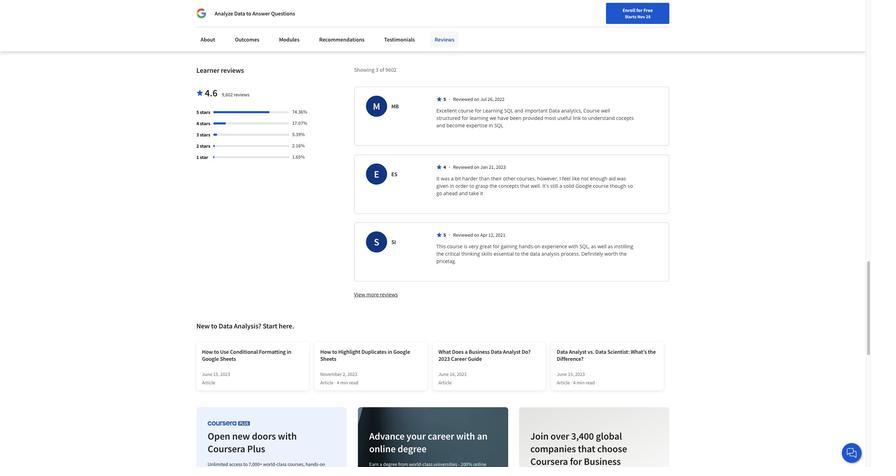 Task type: locate. For each thing, give the bounding box(es) containing it.
2 15, from the left
[[568, 372, 574, 378]]

to left highlight
[[332, 349, 337, 356]]

0 vertical spatial reviewed
[[453, 96, 473, 103]]

aid
[[609, 175, 616, 182]]

critical
[[445, 251, 460, 258]]

0 horizontal spatial how
[[202, 349, 213, 356]]

more right view
[[366, 291, 379, 298]]

business
[[469, 349, 490, 356], [584, 456, 621, 468]]

min down "difference?" on the bottom right of page
[[577, 380, 585, 386]]

so right it's
[[596, 12, 602, 19]]

1 horizontal spatial 15,
[[568, 372, 574, 378]]

2 horizontal spatial google
[[576, 183, 592, 190]]

been inside excellent course for learning sql and important data analytics, course well structured for learning we have been provided most useful link to understand cocepts and become expertise in sql
[[510, 115, 522, 122]]

3 up 2
[[196, 132, 199, 138]]

so inside "learning isn't just about being better at your job: it's so much more than that. coursera allows me to learn without limits."
[[596, 12, 602, 19]]

1 vertical spatial that
[[520, 183, 530, 190]]

in down we
[[489, 122, 493, 129]]

most
[[545, 115, 556, 122]]

sql up have
[[504, 108, 514, 114]]

· inside june 15, 2023 article · 4 min read
[[571, 380, 572, 386]]

in inside 'how to highlight duplicates in google sheets'
[[388, 349, 392, 356]]

0 vertical spatial your
[[566, 12, 577, 19]]

3
[[376, 66, 379, 73], [196, 132, 199, 138]]

1 vertical spatial of
[[380, 66, 384, 73]]

june for how to use conditional formatting in google sheets
[[202, 372, 212, 378]]

to inside excellent course for learning sql and important data analytics, course well structured for learning we have been provided most useful link to understand cocepts and become expertise in sql
[[582, 115, 587, 122]]

0 horizontal spatial ·
[[335, 380, 336, 386]]

grasp
[[476, 183, 489, 190]]

0 vertical spatial is
[[524, 12, 527, 19]]

stars for 5 stars
[[200, 109, 210, 116]]

1 vertical spatial a
[[560, 183, 562, 190]]

learn inside "learning isn't just about being better at your job: it's so much more than that. coursera allows me to learn without limits."
[[619, 21, 631, 28]]

2 vertical spatial a
[[465, 349, 468, 356]]

reviewed up excellent
[[453, 96, 473, 103]]

0 horizontal spatial courses
[[248, 4, 266, 11]]

recommendations
[[319, 36, 365, 43]]

for inside this course is very great for gaining hands-on experience with sql, as well as instilling the critical thinking skills essential to the data analysis process. definitely worth the pricetag.
[[493, 243, 500, 250]]

read for vs.
[[586, 380, 595, 386]]

1 horizontal spatial with
[[456, 430, 475, 443]]

1 horizontal spatial of
[[445, 21, 450, 28]]

1 was from the left
[[441, 175, 450, 182]]

stars for 4 stars
[[200, 121, 210, 127]]

on up data
[[535, 243, 541, 250]]

2023 inside june 15, 2023 article · 4 min read
[[575, 372, 585, 378]]

more down 'about'
[[617, 12, 630, 19]]

0 horizontal spatial analyst
[[503, 349, 521, 356]]

is inside "when i need courses on topics that my university doesn't offer, coursera is one of the best places to go."
[[524, 12, 527, 19]]

of inside "when i need courses on topics that my university doesn't offer, coursera is one of the best places to go."
[[445, 21, 450, 28]]

4 down the november
[[337, 380, 339, 386]]

coursera plus image
[[208, 422, 250, 426]]

· down the november
[[335, 380, 336, 386]]

plus
[[247, 443, 265, 456]]

coursera up limits."
[[566, 21, 587, 28]]

sheets inside 'how to highlight duplicates in google sheets'
[[320, 356, 336, 363]]

to down harder on the top of page
[[470, 183, 474, 190]]

google
[[576, 183, 592, 190], [393, 349, 410, 356], [202, 356, 219, 363]]

0 horizontal spatial is
[[464, 243, 468, 250]]

courses up offer,
[[477, 4, 495, 11]]

reviewed
[[453, 96, 473, 103], [453, 164, 473, 171], [453, 232, 473, 238]]

None search field
[[100, 4, 269, 18]]

take
[[236, 4, 246, 11], [469, 190, 479, 197]]

0 horizontal spatial with
[[278, 430, 297, 443]]

questions
[[271, 10, 295, 17]]

0 horizontal spatial 15,
[[213, 372, 219, 378]]

business inside "join over 3,400 global companies that choose coursera for business"
[[584, 456, 621, 468]]

analyze
[[215, 10, 233, 17]]

data left vs. in the bottom right of the page
[[557, 349, 568, 356]]

stars up the 3 stars
[[200, 121, 210, 127]]

to left answer
[[246, 10, 251, 17]]

a right still
[[560, 183, 562, 190]]

reviewed on jan 21, 2023
[[453, 164, 506, 171]]

it was a bit harder than their other courses, however, i feel like not enough aid was given in order to grasp the concepts that well. it's still a solid google course though so go ahead and take it
[[437, 175, 634, 197]]

and up the experience.
[[215, 12, 224, 19]]

0 vertical spatial 5
[[444, 96, 446, 103]]

reviews for learner reviews
[[221, 66, 244, 75]]

4 article from the left
[[557, 380, 570, 386]]

the down "this"
[[437, 251, 444, 258]]

1 vertical spatial been
[[510, 115, 522, 122]]

read inside november 2, 2023 article · 4 min read
[[349, 380, 359, 386]]

2 read from the left
[[586, 380, 595, 386]]

and down can
[[234, 29, 243, 36]]

0 vertical spatial it
[[281, 21, 284, 28]]

how up the november
[[320, 349, 331, 356]]

1 horizontal spatial is
[[524, 12, 527, 19]]

1 horizontal spatial ·
[[571, 380, 572, 386]]

5 up "this"
[[444, 232, 446, 238]]

2 analyst from the left
[[569, 349, 587, 356]]

i
[[462, 4, 463, 11], [324, 12, 325, 19], [231, 21, 232, 28], [560, 175, 561, 182]]

15, inside june 15, 2023 article · 4 min read
[[568, 372, 574, 378]]

course up the "critical"
[[447, 243, 463, 250]]

here.
[[279, 322, 294, 331]]

choose
[[598, 443, 627, 456]]

than
[[631, 12, 642, 19], [479, 175, 490, 182]]

"learning isn't just about being better at your job: it's so much more than that. coursera allows me to learn without limits."
[[566, 4, 661, 36]]

1 horizontal spatial an
[[392, 12, 398, 19]]

2 min from the left
[[577, 380, 585, 386]]

1 horizontal spatial min
[[577, 380, 585, 386]]

expertise
[[466, 122, 488, 129]]

to left "go."" at the top
[[487, 21, 492, 28]]

2 sheets from the left
[[320, 356, 336, 363]]

how to highlight duplicates in google sheets
[[320, 349, 410, 363]]

2023 right "2,"
[[348, 372, 357, 378]]

an inside ""i directly applied the concepts and skills i learned from my courses to an exciting new project at work.""
[[392, 12, 398, 19]]

2 vertical spatial 5
[[444, 232, 446, 238]]

2 horizontal spatial a
[[560, 183, 562, 190]]

0 horizontal spatial sql
[[495, 122, 504, 129]]

learned
[[327, 12, 344, 19]]

2023 for how to use conditional formatting in google sheets
[[220, 372, 230, 378]]

0 vertical spatial more
[[617, 12, 630, 19]]

2 vertical spatial reviewed
[[453, 232, 473, 238]]

1 vertical spatial so
[[628, 183, 633, 190]]

google down the not
[[576, 183, 592, 190]]

3 stars from the top
[[200, 132, 210, 138]]

1 horizontal spatial it
[[480, 190, 483, 197]]

2023 down use
[[220, 372, 230, 378]]

of left 9602
[[380, 66, 384, 73]]

your down ""learning"
[[566, 12, 577, 19]]

0 horizontal spatial been
[[253, 12, 265, 19]]

0 horizontal spatial was
[[441, 175, 450, 182]]

1 vertical spatial skills
[[482, 251, 493, 258]]

been right have
[[510, 115, 522, 122]]

to right link
[[582, 115, 587, 122]]

learn down has
[[243, 21, 255, 28]]

3 june from the left
[[557, 372, 567, 378]]

3 reviewed from the top
[[453, 232, 473, 238]]

a for it was a bit harder than their other courses, however, i feel like not enough aid was given in order to grasp the concepts that well. it's still a solid google course though so go ahead and take it
[[451, 175, 454, 182]]

with
[[569, 243, 579, 250], [278, 430, 297, 443], [456, 430, 475, 443]]

how for how to highlight duplicates in google sheets
[[320, 349, 331, 356]]

0 horizontal spatial than
[[479, 175, 490, 182]]

for up the essential
[[493, 243, 500, 250]]

analyst inside what does a business data analyst do? 2023 career guide
[[503, 349, 521, 356]]

learner
[[196, 66, 220, 75]]

very
[[469, 243, 479, 250]]

1 vertical spatial new
[[232, 430, 250, 443]]

1 horizontal spatial as
[[608, 243, 613, 250]]

1 vertical spatial reviews
[[234, 92, 250, 98]]

data left the "analysis?"
[[219, 322, 233, 331]]

2 horizontal spatial june
[[557, 372, 567, 378]]

3 article from the left
[[439, 380, 452, 386]]

the inside "when i need courses on topics that my university doesn't offer, coursera is one of the best places to go."
[[451, 21, 459, 28]]

career
[[451, 356, 467, 363]]

business inside what does a business data analyst do? 2023 career guide
[[469, 349, 490, 356]]

2 vertical spatial that
[[578, 443, 596, 456]]

analyst left vs. in the bottom right of the page
[[569, 349, 587, 356]]

0 horizontal spatial business
[[469, 349, 490, 356]]

0 vertical spatial business
[[469, 349, 490, 356]]

15, inside june 15, 2023 article
[[213, 372, 219, 378]]

1 horizontal spatial june
[[439, 372, 449, 378]]

course for m
[[458, 108, 474, 114]]

difference?
[[557, 356, 584, 363]]

0 vertical spatial new
[[324, 21, 334, 28]]

what
[[439, 349, 451, 356]]

important
[[525, 108, 548, 114]]

google right duplicates
[[393, 349, 410, 356]]

0 vertical spatial sql
[[504, 108, 514, 114]]

1 horizontal spatial read
[[586, 380, 595, 386]]

is left very
[[464, 243, 468, 250]]

2023 left career
[[439, 356, 450, 363]]

this course is very great for gaining hands-on experience with sql, as well as instilling the critical thinking skills essential to the data analysis process. definitely worth the pricetag.
[[437, 243, 635, 265]]

business right does
[[469, 349, 490, 356]]

as
[[591, 243, 596, 250], [608, 243, 613, 250]]

1 as from the left
[[591, 243, 596, 250]]

2 how from the left
[[320, 349, 331, 356]]

gaining
[[501, 243, 518, 250]]

well up understand
[[601, 108, 610, 114]]

article inside june 16, 2023 article
[[439, 380, 452, 386]]

sheets up june 15, 2023 article
[[220, 356, 236, 363]]

2 vertical spatial reviews
[[380, 291, 398, 298]]

1 horizontal spatial take
[[469, 190, 479, 197]]

ahead
[[444, 190, 458, 197]]

to inside 'how to highlight duplicates in google sheets'
[[332, 349, 337, 356]]

2 reviewed from the top
[[453, 164, 473, 171]]

been
[[253, 12, 265, 19], [510, 115, 522, 122]]

and down structured
[[437, 122, 445, 129]]

new inside ""i directly applied the concepts and skills i learned from my courses to an exciting new project at work.""
[[324, 21, 334, 28]]

doesn't
[[469, 12, 487, 19]]

1 vertical spatial your
[[407, 430, 426, 443]]

1 horizontal spatial courses
[[366, 12, 384, 19]]

with up process.
[[569, 243, 579, 250]]

do?
[[522, 349, 531, 356]]

article inside november 2, 2023 article · 4 min read
[[320, 380, 334, 386]]

at down the from
[[353, 21, 357, 28]]

2023 inside what does a business data analyst do? 2023 career guide
[[439, 356, 450, 363]]

0 horizontal spatial it
[[281, 21, 284, 28]]

es
[[392, 171, 398, 178]]

2 article from the left
[[320, 380, 334, 386]]

2023 inside november 2, 2023 article · 4 min read
[[348, 372, 357, 378]]

1 june from the left
[[202, 372, 212, 378]]

well up worth at the right bottom of the page
[[598, 243, 607, 250]]

i left can
[[231, 21, 232, 28]]

than down being
[[631, 12, 642, 19]]

1 learn from the left
[[243, 21, 255, 28]]

1 vertical spatial it
[[480, 190, 483, 197]]

read for highlight
[[349, 380, 359, 386]]

1 vertical spatial take
[[469, 190, 479, 197]]

1 vertical spatial course
[[593, 183, 609, 190]]

coursera down join
[[531, 456, 568, 468]]

1 horizontal spatial skills
[[482, 251, 493, 258]]

at inside "to be able to take courses at my own pace and rhythm has been an amazing experience. i can learn whenever it fits my schedule and mood."
[[267, 4, 271, 11]]

1 horizontal spatial was
[[617, 175, 626, 182]]

1 horizontal spatial analyst
[[569, 349, 587, 356]]

3 right showing on the left top of page
[[376, 66, 379, 73]]

0 horizontal spatial google
[[202, 356, 219, 363]]

2 learn from the left
[[619, 21, 631, 28]]

my up work."
[[358, 12, 365, 19]]

17.07%
[[292, 120, 307, 127]]

topics
[[504, 4, 518, 11]]

0 vertical spatial that
[[519, 4, 529, 11]]

0 horizontal spatial a
[[451, 175, 454, 182]]

a left bit
[[451, 175, 454, 182]]

1 min from the left
[[340, 380, 348, 386]]

an inside "to be able to take courses at my own pace and rhythm has been an amazing experience. i can learn whenever it fits my schedule and mood."
[[266, 12, 272, 19]]

course
[[458, 108, 474, 114], [593, 183, 609, 190], [447, 243, 463, 250]]

0 vertical spatial of
[[445, 21, 450, 28]]

0 horizontal spatial at
[[267, 4, 271, 11]]

coursera down the topics
[[501, 12, 522, 19]]

about
[[611, 4, 625, 11]]

useful
[[558, 115, 572, 122]]

how inside 'how to highlight duplicates in google sheets'
[[320, 349, 331, 356]]

1 15, from the left
[[213, 372, 219, 378]]

it inside it was a bit harder than their other courses, however, i feel like not enough aid was given in order to grasp the concepts that well. it's still a solid google course though so go ahead and take it
[[480, 190, 483, 197]]

i left need
[[462, 4, 463, 11]]

reviews for 9,602 reviews
[[234, 92, 250, 98]]

2023 inside june 16, 2023 article
[[457, 372, 467, 378]]

1 vertical spatial 3
[[196, 132, 199, 138]]

that down courses,
[[520, 183, 530, 190]]

excellent course for learning sql and important data analytics, course well structured for learning we have been provided most useful link to understand cocepts and become expertise in sql
[[437, 108, 635, 129]]

min
[[340, 380, 348, 386], [577, 380, 585, 386]]

sql down have
[[495, 122, 504, 129]]

2 horizontal spatial with
[[569, 243, 579, 250]]

0 horizontal spatial june
[[202, 372, 212, 378]]

2 · from the left
[[571, 380, 572, 386]]

0 horizontal spatial 3
[[196, 132, 199, 138]]

1 read from the left
[[349, 380, 359, 386]]

that left choose
[[578, 443, 596, 456]]

for
[[637, 7, 643, 13], [475, 108, 482, 114], [462, 115, 469, 122], [493, 243, 500, 250], [570, 456, 582, 468]]

1 how from the left
[[202, 349, 213, 356]]

to right me
[[613, 21, 618, 28]]

m
[[373, 100, 380, 113]]

become
[[447, 122, 465, 129]]

the down their
[[490, 183, 497, 190]]

0 vertical spatial skills
[[408, 4, 420, 11]]

1 horizontal spatial google
[[393, 349, 410, 356]]

your inside advance your career with an online degree
[[407, 430, 426, 443]]

concepts
[[376, 4, 397, 11], [499, 183, 519, 190]]

the down university
[[451, 21, 459, 28]]

new to data analysis? start here.
[[196, 322, 294, 331]]

well
[[601, 108, 610, 114], [598, 243, 607, 250]]

university
[[445, 12, 468, 19]]

was
[[441, 175, 450, 182], [617, 175, 626, 182]]

my down the experience.
[[203, 29, 210, 36]]

highlight
[[338, 349, 361, 356]]

2 stars from the top
[[200, 121, 210, 127]]

course down enough
[[593, 183, 609, 190]]

with right 'career'
[[456, 430, 475, 443]]

0 horizontal spatial your
[[407, 430, 426, 443]]

how inside how to use conditional formatting in google sheets
[[202, 349, 213, 356]]

4 stars
[[196, 121, 210, 127]]

0 horizontal spatial learn
[[243, 21, 255, 28]]

min inside june 15, 2023 article · 4 min read
[[577, 380, 585, 386]]

i left feel at the right
[[560, 175, 561, 182]]

that up one
[[519, 4, 529, 11]]

much
[[603, 12, 616, 19]]

1 stars from the top
[[200, 109, 210, 116]]

to left use
[[214, 349, 219, 356]]

and inside ""i directly applied the concepts and skills i learned from my courses to an exciting new project at work.""
[[398, 4, 407, 11]]

great
[[480, 243, 492, 250]]

1 vertical spatial concepts
[[499, 183, 519, 190]]

4 stars from the top
[[200, 143, 210, 149]]

0 horizontal spatial new
[[232, 430, 250, 443]]

courses
[[248, 4, 266, 11], [477, 4, 495, 11], [366, 12, 384, 19]]

at inside "learning isn't just about being better at your job: it's so much more than that. coursera allows me to learn without limits."
[[656, 4, 661, 11]]

in right formatting
[[287, 349, 291, 356]]

· down "difference?" on the bottom right of page
[[571, 380, 572, 386]]

courses up has
[[248, 4, 266, 11]]

data inside excellent course for learning sql and important data analytics, course well structured for learning we have been provided most useful link to understand cocepts and become expertise in sql
[[549, 108, 560, 114]]

1 horizontal spatial new
[[324, 21, 334, 28]]

as up worth at the right bottom of the page
[[608, 243, 613, 250]]

however,
[[537, 175, 558, 182]]

a for what does a business data analyst do? 2023 career guide
[[465, 349, 468, 356]]

·
[[335, 380, 336, 386], [571, 380, 572, 386]]

4 inside june 15, 2023 article · 4 min read
[[573, 380, 576, 386]]

0 horizontal spatial min
[[340, 380, 348, 386]]

read inside june 15, 2023 article · 4 min read
[[586, 380, 595, 386]]

to down gaining at the right bottom of the page
[[515, 251, 520, 258]]

in right duplicates
[[388, 349, 392, 356]]

with inside advance your career with an online degree
[[456, 430, 475, 443]]

0 horizontal spatial read
[[349, 380, 359, 386]]

0 horizontal spatial so
[[596, 12, 602, 19]]

0 vertical spatial 3
[[376, 66, 379, 73]]

stars right 2
[[200, 143, 210, 149]]

june
[[202, 372, 212, 378], [439, 372, 449, 378], [557, 372, 567, 378]]

learn inside "to be able to take courses at my own pace and rhythm has been an amazing experience. i can learn whenever it fits my schedule and mood."
[[243, 21, 255, 28]]

1 horizontal spatial how
[[320, 349, 331, 356]]

data right guide
[[491, 349, 502, 356]]

0 horizontal spatial an
[[266, 12, 272, 19]]

course inside it was a bit harder than their other courses, however, i feel like not enough aid was given in order to grasp the concepts that well. it's still a solid google course though so go ahead and take it
[[593, 183, 609, 190]]

link
[[573, 115, 581, 122]]

course up learning
[[458, 108, 474, 114]]

1 analyst from the left
[[503, 349, 521, 356]]

learn down starts
[[619, 21, 631, 28]]

to inside "to be able to take courses at my own pace and rhythm has been an amazing experience. i can learn whenever it fits my schedule and mood."
[[230, 4, 235, 11]]

2023 for how to highlight duplicates in google sheets
[[348, 372, 357, 378]]

1 horizontal spatial your
[[566, 12, 577, 19]]

1 · from the left
[[335, 380, 336, 386]]

though
[[610, 183, 627, 190]]

0 horizontal spatial concepts
[[376, 4, 397, 11]]

data right vs. in the bottom right of the page
[[596, 349, 607, 356]]

0 horizontal spatial as
[[591, 243, 596, 250]]

0 horizontal spatial skills
[[408, 4, 420, 11]]

1 article from the left
[[202, 380, 215, 386]]

at up whenever
[[267, 4, 271, 11]]

course inside this course is very great for gaining hands-on experience with sql, as well as instilling the critical thinking skills essential to the data analysis process. definitely worth the pricetag.
[[447, 243, 463, 250]]

0 vertical spatial concepts
[[376, 4, 397, 11]]

i down "i
[[324, 12, 325, 19]]

2 june from the left
[[439, 372, 449, 378]]

min inside november 2, 2023 article · 4 min read
[[340, 380, 348, 386]]

was right it
[[441, 175, 450, 182]]

1 horizontal spatial business
[[584, 456, 621, 468]]

1 horizontal spatial concepts
[[499, 183, 519, 190]]

4 down "difference?" on the bottom right of page
[[573, 380, 576, 386]]

read down vs. in the bottom right of the page
[[586, 380, 595, 386]]

1 vertical spatial than
[[479, 175, 490, 182]]

is left one
[[524, 12, 527, 19]]

skills up exciting
[[408, 4, 420, 11]]

join
[[531, 430, 549, 443]]

"to
[[203, 4, 211, 11]]

sql
[[504, 108, 514, 114], [495, 122, 504, 129]]

3 stars
[[196, 132, 210, 138]]

1 horizontal spatial so
[[628, 183, 633, 190]]

places
[[471, 21, 486, 28]]

course inside excellent course for learning sql and important data analytics, course well structured for learning we have been provided most useful link to understand cocepts and become expertise in sql
[[458, 108, 474, 114]]

well inside excellent course for learning sql and important data analytics, course well structured for learning we have been provided most useful link to understand cocepts and become expertise in sql
[[601, 108, 610, 114]]

does
[[452, 349, 464, 356]]

online
[[369, 443, 396, 456]]

modules
[[279, 36, 300, 43]]

a inside what does a business data analyst do? 2023 career guide
[[465, 349, 468, 356]]

2023 inside june 15, 2023 article
[[220, 372, 230, 378]]

to inside ""i directly applied the concepts and skills i learned from my courses to an exciting new project at work.""
[[386, 12, 390, 19]]

12,
[[489, 232, 495, 238]]

on left jan at the right of the page
[[474, 164, 480, 171]]

article inside june 15, 2023 article
[[202, 380, 215, 386]]

on up offer,
[[497, 4, 503, 11]]

reviews right view
[[380, 291, 398, 298]]

than inside "learning isn't just about being better at your job: it's so much more than that. coursera allows me to learn without limits."
[[631, 12, 642, 19]]

2023
[[496, 164, 506, 171], [439, 356, 450, 363], [220, 372, 230, 378], [348, 372, 357, 378], [457, 372, 467, 378], [575, 372, 585, 378]]

to inside this course is very great for gaining hands-on experience with sql, as well as instilling the critical thinking skills essential to the data analysis process. definitely worth the pricetag.
[[515, 251, 520, 258]]

google inside how to use conditional formatting in google sheets
[[202, 356, 219, 363]]

coursera down coursera plus image
[[208, 443, 245, 456]]

min for analyst
[[577, 380, 585, 386]]

essential
[[494, 251, 514, 258]]

1 horizontal spatial a
[[465, 349, 468, 356]]

2 vertical spatial course
[[447, 243, 463, 250]]

2 horizontal spatial an
[[477, 430, 488, 443]]

just
[[602, 4, 610, 11]]

1 reviewed from the top
[[453, 96, 473, 103]]

concepts down other
[[499, 183, 519, 190]]

my inside ""i directly applied the concepts and skills i learned from my courses to an exciting new project at work.""
[[358, 12, 365, 19]]

analyst left 'do?'
[[503, 349, 521, 356]]

2 horizontal spatial at
[[656, 4, 661, 11]]

0 vertical spatial course
[[458, 108, 474, 114]]

for inside "join over 3,400 global companies that choose coursera for business"
[[570, 456, 582, 468]]

2023 down "difference?" on the bottom right of page
[[575, 372, 585, 378]]

article inside june 15, 2023 article · 4 min read
[[557, 380, 570, 386]]

free
[[644, 7, 653, 13]]

with right doors
[[278, 430, 297, 443]]

1 horizontal spatial sheets
[[320, 356, 336, 363]]

business down global
[[584, 456, 621, 468]]

in up the ahead
[[450, 183, 454, 190]]

it left the fits
[[281, 21, 284, 28]]

1 sheets from the left
[[220, 356, 236, 363]]

1 vertical spatial is
[[464, 243, 468, 250]]

stars up 4 stars
[[200, 109, 210, 116]]

june 15, 2023 article · 4 min read
[[557, 372, 595, 386]]

your left 'career'
[[407, 430, 426, 443]]



Task type: describe. For each thing, give the bounding box(es) containing it.
degree
[[398, 443, 427, 456]]

reviewed on jul 26, 2022
[[453, 96, 505, 103]]

about
[[201, 36, 215, 43]]

0 horizontal spatial more
[[366, 291, 379, 298]]

21,
[[489, 164, 495, 171]]

data analyst vs. data scientist: what's the difference?
[[557, 349, 656, 363]]

it inside "to be able to take courses at my own pace and rhythm has been an amazing experience. i can learn whenever it fits my schedule and mood."
[[281, 21, 284, 28]]

for up learning
[[475, 108, 482, 114]]

conditional
[[230, 349, 258, 356]]

"when i need courses on topics that my university doesn't offer, coursera is one of the best places to go."
[[445, 4, 537, 28]]

at for courses
[[267, 4, 271, 11]]

2023 for what does a business data analyst do? 2023 career guide
[[457, 372, 467, 378]]

my left own
[[273, 4, 280, 11]]

on for e
[[474, 164, 480, 171]]

e
[[374, 168, 379, 181]]

analysis?
[[234, 322, 261, 331]]

from
[[346, 12, 357, 19]]

learning
[[483, 108, 503, 114]]

take inside "to be able to take courses at my own pace and rhythm has been an amazing experience. i can learn whenever it fits my schedule and mood."
[[236, 4, 246, 11]]

cocepts
[[616, 115, 634, 122]]

at inside ""i directly applied the concepts and skills i learned from my courses to an exciting new project at work.""
[[353, 21, 357, 28]]

coursera inside "learning isn't just about being better at your job: it's so much more than that. coursera allows me to learn without limits."
[[566, 21, 587, 28]]

advance your career with an online degree
[[369, 430, 488, 456]]

showing
[[354, 66, 375, 73]]

without
[[632, 21, 651, 28]]

one
[[528, 12, 537, 19]]

for up become
[[462, 115, 469, 122]]

recommendations link
[[315, 32, 369, 47]]

15, for sheets
[[213, 372, 219, 378]]

on inside this course is very great for gaining hands-on experience with sql, as well as instilling the critical thinking skills essential to the data analysis process. definitely worth the pricetag.
[[535, 243, 541, 250]]

on for s
[[474, 232, 480, 238]]

june for data analyst vs. data scientist: what's the difference?
[[557, 372, 567, 378]]

on for m
[[474, 96, 480, 103]]

course
[[584, 108, 600, 114]]

jan
[[481, 164, 488, 171]]

career
[[428, 430, 454, 443]]

june 15, 2023 article
[[202, 372, 230, 386]]

google inside 'how to highlight duplicates in google sheets'
[[393, 349, 410, 356]]

june for what does a business data analyst do? 2023 career guide
[[439, 372, 449, 378]]

"i
[[324, 4, 328, 11]]

concepts inside ""i directly applied the concepts and skills i learned from my courses to an exciting new project at work.""
[[376, 4, 397, 11]]

that inside "join over 3,400 global companies that choose coursera for business"
[[578, 443, 596, 456]]

the down hands-
[[521, 251, 529, 258]]

given
[[437, 183, 449, 190]]

solid
[[564, 183, 575, 190]]

their
[[491, 175, 502, 182]]

outcomes link
[[231, 32, 264, 47]]

sheets inside how to use conditional formatting in google sheets
[[220, 356, 236, 363]]

to inside "when i need courses on topics that my university doesn't offer, coursera is one of the best places to go."
[[487, 21, 492, 28]]

well inside this course is very great for gaining hands-on experience with sql, as well as instilling the critical thinking skills essential to the data analysis process. definitely worth the pricetag.
[[598, 243, 607, 250]]

coursera inside open new doors with coursera plus
[[208, 443, 245, 456]]

reviewed on apr 12, 2021
[[453, 232, 506, 238]]

the down instilling
[[619, 251, 627, 258]]

4 up the 3 stars
[[196, 121, 199, 127]]

1 vertical spatial 5
[[196, 109, 199, 116]]

1 horizontal spatial sql
[[504, 108, 514, 114]]

have
[[498, 115, 509, 122]]

global
[[596, 430, 622, 443]]

course for s
[[447, 243, 463, 250]]

· for data analyst vs. data scientist: what's the difference?
[[571, 380, 572, 386]]

2021
[[496, 232, 506, 238]]

with inside this course is very great for gaining hands-on experience with sql, as well as instilling the critical thinking skills essential to the data analysis process. definitely worth the pricetag.
[[569, 243, 579, 250]]

than inside it was a bit harder than their other courses, however, i feel like not enough aid was given in order to grasp the concepts that well. it's still a solid google course though so go ahead and take it
[[479, 175, 490, 182]]

go
[[437, 190, 442, 197]]

4 up given
[[444, 164, 446, 171]]

coursera inside "when i need courses on topics that my university doesn't offer, coursera is one of the best places to go."
[[501, 12, 522, 19]]

2
[[196, 143, 199, 149]]

article for how to use conditional formatting in google sheets
[[202, 380, 215, 386]]

5 for s
[[444, 232, 446, 238]]

isn't
[[590, 4, 600, 11]]

november 2, 2023 article · 4 min read
[[320, 372, 359, 386]]

an inside advance your career with an online degree
[[477, 430, 488, 443]]

5 stars
[[196, 109, 210, 116]]

in inside it was a bit harder than their other courses, however, i feel like not enough aid was given in order to grasp the concepts that well. it's still a solid google course though so go ahead and take it
[[450, 183, 454, 190]]

concepts inside it was a bit harder than their other courses, however, i feel like not enough aid was given in order to grasp the concepts that well. it's still a solid google course though so go ahead and take it
[[499, 183, 519, 190]]

instilling
[[614, 243, 634, 250]]

view
[[354, 291, 365, 298]]

2023 for data analyst vs. data scientist: what's the difference?
[[575, 372, 585, 378]]

stars for 3 stars
[[200, 132, 210, 138]]

analytics,
[[561, 108, 582, 114]]

min for to
[[340, 380, 348, 386]]

we
[[490, 115, 497, 122]]

schedule
[[211, 29, 232, 36]]

that inside "when i need courses on topics that my university doesn't offer, coursera is one of the best places to go."
[[519, 4, 529, 11]]

5.39%
[[292, 131, 305, 138]]

this
[[437, 243, 446, 250]]

companies
[[531, 443, 576, 456]]

article for data analyst vs. data scientist: what's the difference?
[[557, 380, 570, 386]]

scientist:
[[608, 349, 630, 356]]

to inside "learning isn't just about being better at your job: it's so much more than that. coursera allows me to learn without limits."
[[613, 21, 618, 28]]

answer
[[252, 10, 270, 17]]

in inside excellent course for learning sql and important data analytics, course well structured for learning we have been provided most useful link to understand cocepts and become expertise in sql
[[489, 122, 493, 129]]

learner reviews
[[196, 66, 244, 75]]

the inside data analyst vs. data scientist: what's the difference?
[[648, 349, 656, 356]]

stars for 2 stars
[[200, 143, 210, 149]]

offer,
[[488, 12, 500, 19]]

2 was from the left
[[617, 175, 626, 182]]

reviewed for e
[[453, 164, 473, 171]]

for inside 'enroll for free starts nov 28'
[[637, 7, 643, 13]]

with for open new doors with coursera plus
[[278, 430, 297, 443]]

coursera inside "join over 3,400 global companies that choose coursera for business"
[[531, 456, 568, 468]]

vs.
[[588, 349, 595, 356]]

pace
[[203, 12, 214, 19]]

i inside "when i need courses on topics that my university doesn't offer, coursera is one of the best places to go."
[[462, 4, 463, 11]]

that inside it was a bit harder than their other courses, however, i feel like not enough aid was given in order to grasp the concepts that well. it's still a solid google course though so go ahead and take it
[[520, 183, 530, 190]]

i inside "to be able to take courses at my own pace and rhythm has been an amazing experience. i can learn whenever it fits my schedule and mood."
[[231, 21, 232, 28]]

whenever
[[256, 21, 279, 28]]

to inside how to use conditional formatting in google sheets
[[214, 349, 219, 356]]

learn for has
[[243, 21, 255, 28]]

showing 3 of 9602
[[354, 66, 397, 73]]

being
[[626, 4, 640, 11]]

how to use conditional formatting in google sheets
[[202, 349, 291, 363]]

9,602 reviews
[[222, 92, 250, 98]]

so inside it was a bit harder than their other courses, however, i feel like not enough aid was given in order to grasp the concepts that well. it's still a solid google course though so go ahead and take it
[[628, 183, 633, 190]]

is inside this course is very great for gaining hands-on experience with sql, as well as instilling the critical thinking skills essential to the data analysis process. definitely worth the pricetag.
[[464, 243, 468, 250]]

provided
[[523, 115, 543, 122]]

2 as from the left
[[608, 243, 613, 250]]

analysis
[[542, 251, 560, 258]]

order
[[456, 183, 468, 190]]

and inside it was a bit harder than their other courses, however, i feel like not enough aid was given in order to grasp the concepts that well. it's still a solid google course though so go ahead and take it
[[459, 190, 468, 197]]

article for how to highlight duplicates in google sheets
[[320, 380, 334, 386]]

article for what does a business data analyst do? 2023 career guide
[[439, 380, 452, 386]]

courses inside ""i directly applied the concepts and skills i learned from my courses to an exciting new project at work.""
[[366, 12, 384, 19]]

google inside it was a bit harder than their other courses, however, i feel like not enough aid was given in order to grasp the concepts that well. it's still a solid google course though so go ahead and take it
[[576, 183, 592, 190]]

limits."
[[566, 29, 583, 36]]

google image
[[196, 8, 206, 18]]

courses inside "to be able to take courses at my own pace and rhythm has been an amazing experience. i can learn whenever it fits my schedule and mood."
[[248, 4, 266, 11]]

exciting
[[399, 12, 417, 19]]

2023 right the 21,
[[496, 164, 506, 171]]

data inside what does a business data analyst do? 2023 career guide
[[491, 349, 502, 356]]

take inside it was a bit harder than their other courses, however, i feel like not enough aid was given in order to grasp the concepts that well. it's still a solid google course though so go ahead and take it
[[469, 190, 479, 197]]

job:
[[578, 12, 587, 19]]

1 horizontal spatial 3
[[376, 66, 379, 73]]

skills inside this course is very great for gaining hands-on experience with sql, as well as instilling the critical thinking skills essential to the data analysis process. definitely worth the pricetag.
[[482, 251, 493, 258]]

my inside "when i need courses on topics that my university doesn't offer, coursera is one of the best places to go."
[[530, 4, 537, 11]]

at for better
[[656, 4, 661, 11]]

guide
[[468, 356, 482, 363]]

outcomes
[[235, 36, 259, 43]]

enroll
[[623, 7, 636, 13]]

view more reviews
[[354, 291, 398, 298]]

on inside "when i need courses on topics that my university doesn't offer, coursera is one of the best places to go."
[[497, 4, 503, 11]]

to right new
[[211, 322, 217, 331]]

new inside open new doors with coursera plus
[[232, 430, 250, 443]]

your inside "learning isn't just about being better at your job: it's so much more than that. coursera allows me to learn without limits."
[[566, 12, 577, 19]]

28
[[646, 14, 651, 19]]

15, for difference?
[[568, 372, 574, 378]]

courses inside "when i need courses on topics that my university doesn't offer, coursera is one of the best places to go."
[[477, 4, 495, 11]]

0 horizontal spatial of
[[380, 66, 384, 73]]

learn for more
[[619, 21, 631, 28]]

june 16, 2023 article
[[439, 372, 467, 386]]

1.65%
[[292, 154, 305, 160]]

to inside it was a bit harder than their other courses, however, i feel like not enough aid was given in order to grasp the concepts that well. it's still a solid google course though so go ahead and take it
[[470, 183, 474, 190]]

enough
[[590, 175, 608, 182]]

mb
[[392, 103, 399, 110]]

· for how to highlight duplicates in google sheets
[[335, 380, 336, 386]]

5 for m
[[444, 96, 446, 103]]

understand
[[588, 115, 615, 122]]

3,400
[[572, 430, 594, 443]]

with for advance your career with an online degree
[[456, 430, 475, 443]]

start
[[263, 322, 278, 331]]

nov
[[638, 14, 645, 19]]

how for how to use conditional formatting in google sheets
[[202, 349, 213, 356]]

and up provided
[[515, 108, 524, 114]]

in inside how to use conditional formatting in google sheets
[[287, 349, 291, 356]]

analyst inside data analyst vs. data scientist: what's the difference?
[[569, 349, 587, 356]]

not
[[581, 175, 589, 182]]

chat with us image
[[846, 448, 858, 459]]

i inside ""i directly applied the concepts and skills i learned from my courses to an exciting new project at work.""
[[324, 12, 325, 19]]

better
[[641, 4, 655, 11]]

use
[[220, 349, 229, 356]]

26,
[[488, 96, 494, 103]]

been inside "to be able to take courses at my own pace and rhythm has been an amazing experience. i can learn whenever it fits my schedule and mood."
[[253, 12, 265, 19]]

reviewed for s
[[453, 232, 473, 238]]

more inside "learning isn't just about being better at your job: it's so much more than that. coursera allows me to learn without limits."
[[617, 12, 630, 19]]

data up can
[[234, 10, 245, 17]]

structured
[[437, 115, 461, 122]]

4 inside november 2, 2023 article · 4 min read
[[337, 380, 339, 386]]

feel
[[562, 175, 571, 182]]

duplicates
[[362, 349, 387, 356]]

process.
[[561, 251, 580, 258]]

i inside it was a bit harder than their other courses, however, i feel like not enough aid was given in order to grasp the concepts that well. it's still a solid google course though so go ahead and take it
[[560, 175, 561, 182]]

the inside ""i directly applied the concepts and skills i learned from my courses to an exciting new project at work.""
[[367, 4, 374, 11]]

the inside it was a bit harder than their other courses, however, i feel like not enough aid was given in order to grasp the concepts that well. it's still a solid google course though so go ahead and take it
[[490, 183, 497, 190]]

reviewed for m
[[453, 96, 473, 103]]

can
[[234, 21, 242, 28]]

skills inside ""i directly applied the concepts and skills i learned from my courses to an exciting new project at work.""
[[408, 4, 420, 11]]

that.
[[643, 12, 654, 19]]



Task type: vqa. For each thing, say whether or not it's contained in the screenshot.


